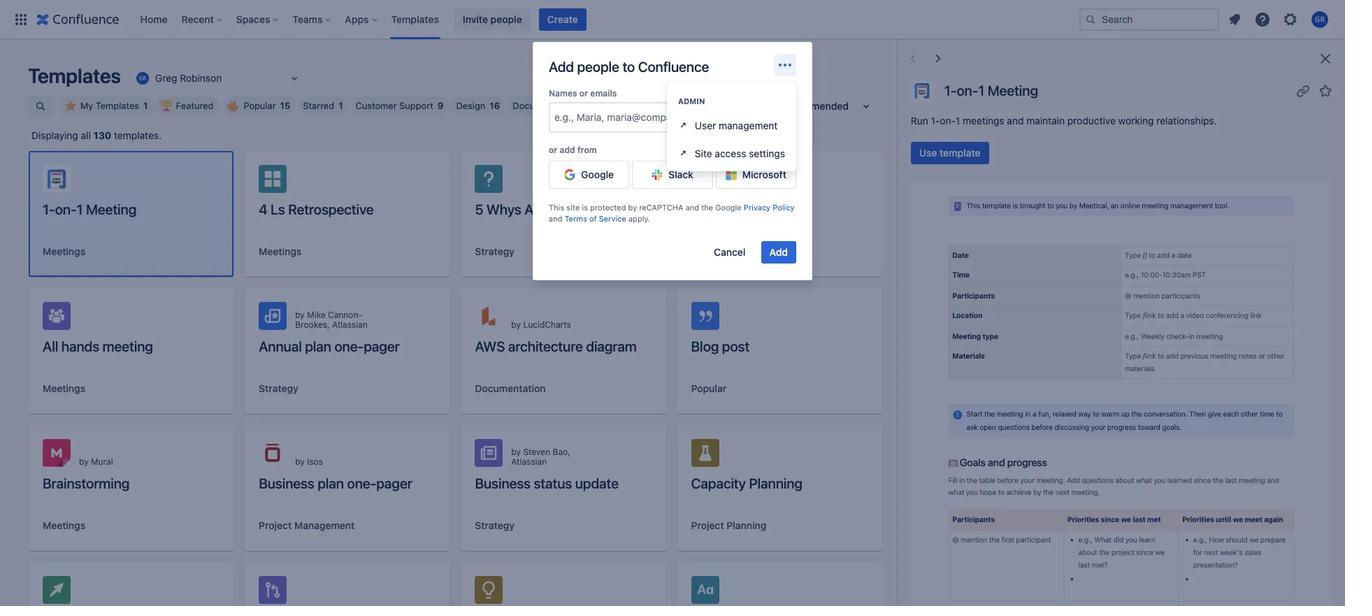 Task type: vqa. For each thing, say whether or not it's contained in the screenshot.


Task type: describe. For each thing, give the bounding box(es) containing it.
documentation for documentation
[[475, 382, 546, 394]]

5
[[475, 201, 483, 217]]

design 16
[[456, 100, 500, 111]]

run 1-on-1 meetings and maintain productive working relationships.
[[911, 115, 1217, 127]]

management
[[294, 519, 355, 531]]

by for annual plan one-pager
[[295, 310, 305, 320]]

cancel button
[[705, 241, 754, 263]]

strategy for business
[[475, 519, 515, 531]]

google button
[[549, 161, 629, 189]]

project for capacity planning
[[691, 519, 724, 531]]

status
[[534, 475, 572, 491]]

mural
[[91, 457, 113, 467]]

site access settings
[[695, 147, 785, 159]]

templates.
[[114, 129, 162, 141]]

teamwork button
[[691, 245, 738, 259]]

Names or emails text field
[[554, 110, 557, 124]]

project planning
[[691, 519, 767, 531]]

names
[[549, 88, 577, 99]]

confluence
[[638, 59, 709, 75]]

cancel
[[714, 246, 746, 258]]

more image
[[777, 57, 794, 73]]

use
[[919, 147, 937, 159]]

by steven bao, atlassian
[[511, 447, 570, 467]]

of
[[589, 214, 597, 223]]

banner containing home
[[0, 0, 1345, 39]]

greg robinson
[[155, 72, 222, 84]]

maria@company.com
[[607, 111, 703, 123]]

documentation 23
[[513, 100, 593, 111]]

from
[[577, 145, 597, 155]]

spaces
[[236, 13, 270, 25]]

all
[[43, 338, 58, 354]]

pager for annual plan one-pager
[[364, 338, 400, 354]]

support
[[399, 100, 433, 111]]

by inside the this site is protected by recaptcha and the google privacy policy and terms of service apply.
[[628, 203, 637, 212]]

admin
[[678, 96, 705, 106]]

retrospective
[[288, 201, 374, 217]]

2 horizontal spatial on-
[[957, 82, 978, 98]]

business for business plan one-pager
[[259, 475, 314, 491]]

access
[[715, 147, 746, 159]]

by lucidcharts
[[511, 320, 571, 330]]

teamwork
[[691, 245, 738, 257]]

meetings button for on-
[[43, 245, 85, 259]]

star 1-on-1 meeting image
[[1317, 82, 1334, 99]]

by for business status update
[[511, 447, 521, 457]]

productive
[[1067, 115, 1116, 127]]

all
[[81, 129, 91, 141]]

90-day plan
[[691, 201, 767, 217]]

annual plan one-pager
[[259, 338, 400, 354]]

global element
[[8, 0, 1077, 39]]

90-
[[691, 201, 714, 217]]

microsoft button
[[716, 161, 796, 189]]

1 horizontal spatial 1-
[[931, 115, 940, 127]]

0 vertical spatial open image
[[286, 70, 303, 87]]

1 vertical spatial on-
[[940, 115, 956, 127]]

aws architecture diagram
[[475, 338, 637, 354]]

apps
[[345, 13, 369, 25]]

user management link
[[667, 111, 796, 139]]

atlassian inside by steven bao, atlassian
[[511, 457, 547, 467]]

meetings
[[963, 115, 1004, 127]]

people for invite
[[491, 13, 522, 25]]

open search bar image
[[35, 101, 46, 112]]

user management
[[695, 119, 778, 131]]

this
[[549, 203, 564, 212]]

day
[[714, 201, 737, 217]]

2 horizontal spatial and
[[1007, 115, 1024, 127]]

popular button
[[691, 382, 727, 396]]

project planning button
[[691, 519, 767, 533]]

or add from
[[549, 145, 597, 155]]

google inside google button
[[581, 169, 614, 180]]

google inside the this site is protected by recaptcha and the google privacy policy and terms of service apply.
[[715, 203, 742, 212]]

2 vertical spatial 1-
[[43, 201, 55, 217]]

finance
[[606, 100, 639, 111]]

user
[[695, 119, 716, 131]]

4
[[259, 201, 267, 217]]

e.g., maria, maria@company.com
[[554, 111, 703, 123]]

more categories image
[[666, 100, 683, 117]]

customer support 9
[[356, 100, 444, 111]]

meetings for hands
[[43, 382, 85, 394]]

displaying all 130 templates.
[[31, 129, 162, 141]]

0 vertical spatial plan
[[740, 201, 767, 217]]

open image for site
[[678, 147, 689, 158]]

planning for project planning
[[727, 519, 767, 531]]

template
[[940, 147, 981, 159]]

settings icon image
[[1282, 11, 1299, 28]]

documentation for documentation 23
[[513, 100, 577, 111]]

project management button
[[259, 519, 355, 533]]

people for add
[[577, 59, 619, 75]]

blog
[[691, 338, 719, 354]]

130
[[93, 129, 111, 141]]

0 vertical spatial popular
[[244, 100, 276, 111]]

use template
[[919, 147, 981, 159]]

create link
[[539, 8, 586, 30]]

9
[[438, 100, 444, 111]]

by isos
[[295, 457, 323, 467]]

by for aws architecture diagram
[[511, 320, 521, 330]]

microsoft
[[742, 169, 786, 180]]

10
[[643, 100, 653, 111]]

15
[[280, 100, 290, 111]]

search image
[[1085, 14, 1096, 25]]

analysis
[[524, 201, 576, 217]]

home
[[140, 13, 167, 25]]

add people to confluence
[[549, 59, 709, 75]]

apply.
[[628, 214, 650, 223]]

capacity planning
[[691, 475, 803, 491]]

by for business plan one-pager
[[295, 457, 305, 467]]

blog post
[[691, 338, 750, 354]]

settings
[[749, 147, 785, 159]]

post
[[722, 338, 750, 354]]

use template button
[[911, 142, 989, 164]]

maria,
[[577, 111, 604, 123]]

isos
[[307, 457, 323, 467]]

1 horizontal spatial popular
[[691, 382, 727, 394]]



Task type: locate. For each thing, give the bounding box(es) containing it.
planning down capacity planning
[[727, 519, 767, 531]]

lucidcharts
[[523, 320, 571, 330]]

0 vertical spatial strategy button
[[475, 245, 515, 259]]

project for business plan one-pager
[[259, 519, 292, 531]]

0 vertical spatial strategy
[[475, 245, 515, 257]]

project inside button
[[259, 519, 292, 531]]

google down from
[[581, 169, 614, 180]]

2 project from the left
[[691, 519, 724, 531]]

displaying
[[31, 129, 78, 141]]

slack button
[[632, 161, 713, 189]]

hands
[[61, 338, 99, 354]]

1 horizontal spatial and
[[686, 203, 699, 212]]

strategy down whys
[[475, 245, 515, 257]]

add for add
[[769, 246, 788, 258]]

one- for business
[[347, 475, 376, 491]]

1 horizontal spatial 1-on-1 meeting
[[944, 82, 1038, 98]]

2 horizontal spatial 1-
[[944, 82, 957, 98]]

business for business status update
[[475, 475, 531, 491]]

open image down 'more categories' icon
[[678, 119, 689, 130]]

2 vertical spatial open image
[[678, 147, 689, 158]]

service
[[599, 214, 626, 223]]

1 vertical spatial google
[[715, 203, 742, 212]]

strategy button down annual
[[259, 382, 298, 396]]

whys
[[486, 201, 521, 217]]

0 vertical spatial meeting
[[988, 82, 1038, 98]]

strategy button down whys
[[475, 245, 515, 259]]

previous template image
[[904, 50, 921, 67]]

0 vertical spatial 1-on-1 meeting
[[944, 82, 1038, 98]]

0 vertical spatial pager
[[364, 338, 400, 354]]

diagram
[[586, 338, 637, 354]]

design
[[456, 100, 485, 111]]

meetings for on-
[[43, 245, 85, 257]]

create
[[547, 13, 578, 25]]

templates link
[[387, 8, 443, 30]]

project management
[[259, 519, 355, 531]]

1 vertical spatial add
[[769, 246, 788, 258]]

1 horizontal spatial people
[[577, 59, 619, 75]]

project left management
[[259, 519, 292, 531]]

strategy for annual
[[259, 382, 298, 394]]

atlassian
[[332, 320, 368, 330], [511, 457, 547, 467]]

policy
[[773, 203, 795, 212]]

featured
[[176, 100, 214, 111]]

home link
[[136, 8, 172, 30]]

featured button
[[156, 96, 220, 115]]

the
[[701, 203, 713, 212]]

business status update
[[475, 475, 619, 491]]

popular left "15"
[[244, 100, 276, 111]]

invite people
[[463, 13, 522, 25]]

update
[[575, 475, 619, 491]]

site
[[695, 147, 712, 159]]

privacy
[[744, 203, 771, 212]]

1 vertical spatial meeting
[[86, 201, 136, 217]]

capacity
[[691, 475, 746, 491]]

1 vertical spatial strategy button
[[259, 382, 298, 396]]

0 vertical spatial google
[[581, 169, 614, 180]]

by left mike
[[295, 310, 305, 320]]

open image
[[286, 70, 303, 87], [678, 119, 689, 130], [678, 147, 689, 158]]

e.g.,
[[554, 111, 574, 123]]

slack
[[668, 169, 694, 180]]

people right invite
[[491, 13, 522, 25]]

one- for annual
[[334, 338, 364, 354]]

relationships.
[[1157, 115, 1217, 127]]

google
[[581, 169, 614, 180], [715, 203, 742, 212]]

2 business from the left
[[475, 475, 531, 491]]

my templates
[[80, 100, 139, 111]]

0 vertical spatial people
[[491, 13, 522, 25]]

Search field
[[1079, 8, 1219, 30]]

1 horizontal spatial meeting
[[988, 82, 1038, 98]]

by left 'lucidcharts'
[[511, 320, 521, 330]]

recaptcha
[[639, 203, 683, 212]]

meetings for ls
[[259, 245, 302, 257]]

architecture
[[508, 338, 583, 354]]

2 vertical spatial and
[[549, 214, 562, 223]]

templates up my
[[28, 64, 121, 87]]

1 horizontal spatial atlassian
[[511, 457, 547, 467]]

strategy button for 5
[[475, 245, 515, 259]]

1 business from the left
[[259, 475, 314, 491]]

0 horizontal spatial project
[[259, 519, 292, 531]]

project inside 'button'
[[691, 519, 724, 531]]

one- down cannon-
[[334, 338, 364, 354]]

1 horizontal spatial project
[[691, 519, 724, 531]]

strategy down business status update
[[475, 519, 515, 531]]

by up apply.
[[628, 203, 637, 212]]

invite people button
[[454, 8, 530, 30]]

or up 23
[[579, 88, 588, 99]]

1
[[978, 82, 984, 98], [143, 100, 148, 111], [338, 100, 343, 111], [956, 115, 960, 127], [77, 201, 83, 217]]

0 horizontal spatial popular
[[244, 100, 276, 111]]

and left the
[[686, 203, 699, 212]]

5 whys analysis
[[475, 201, 576, 217]]

business plan one-pager
[[259, 475, 412, 491]]

aws
[[475, 338, 505, 354]]

1 vertical spatial or
[[549, 145, 557, 155]]

by left steven
[[511, 447, 521, 457]]

strategy down annual
[[259, 382, 298, 394]]

by inside by mike cannon- brookes, atlassian
[[295, 310, 305, 320]]

plan right day on the right top of page
[[740, 201, 767, 217]]

2 vertical spatial strategy
[[475, 519, 515, 531]]

strategy button
[[475, 245, 515, 259], [259, 382, 298, 396], [475, 519, 515, 533]]

atlassian up 'annual plan one-pager'
[[332, 320, 368, 330]]

0 horizontal spatial business
[[259, 475, 314, 491]]

people inside button
[[491, 13, 522, 25]]

by inside by steven bao, atlassian
[[511, 447, 521, 457]]

templates inside templates link
[[391, 13, 439, 25]]

0 horizontal spatial 1-
[[43, 201, 55, 217]]

and down this
[[549, 214, 562, 223]]

site
[[567, 203, 580, 212]]

open image up "15"
[[286, 70, 303, 87]]

spaces button
[[232, 8, 284, 30]]

run
[[911, 115, 928, 127]]

1 vertical spatial open image
[[678, 119, 689, 130]]

0 vertical spatial documentation
[[513, 100, 577, 111]]

2 vertical spatial plan
[[318, 475, 344, 491]]

meetings button for ls
[[259, 245, 302, 259]]

share link image
[[1295, 82, 1312, 99]]

planning inside 'button'
[[727, 519, 767, 531]]

names or emails
[[549, 88, 617, 99]]

project down the capacity
[[691, 519, 724, 531]]

meetings button
[[43, 245, 85, 259], [259, 245, 302, 259], [43, 382, 85, 396], [43, 519, 85, 533]]

plan for business plan one-pager
[[318, 475, 344, 491]]

1 vertical spatial 1-
[[931, 115, 940, 127]]

brainstorming
[[43, 475, 130, 491]]

add up the names
[[549, 59, 574, 75]]

1 vertical spatial 1-on-1 meeting
[[43, 201, 136, 217]]

open image for user
[[678, 119, 689, 130]]

one-
[[334, 338, 364, 354], [347, 475, 376, 491]]

to
[[622, 59, 635, 75]]

people
[[491, 13, 522, 25], [577, 59, 619, 75]]

templates right apps popup button
[[391, 13, 439, 25]]

0 vertical spatial and
[[1007, 115, 1024, 127]]

by left isos
[[295, 457, 305, 467]]

1 vertical spatial and
[[686, 203, 699, 212]]

0 vertical spatial add
[[549, 59, 574, 75]]

0 horizontal spatial and
[[549, 214, 562, 223]]

plan down brookes, on the left of page
[[305, 338, 331, 354]]

1 vertical spatial templates
[[28, 64, 121, 87]]

1 vertical spatial atlassian
[[511, 457, 547, 467]]

0 horizontal spatial 1-on-1 meeting
[[43, 201, 136, 217]]

0 horizontal spatial or
[[549, 145, 557, 155]]

site access settings link
[[667, 139, 796, 167]]

documentation down aws at the left bottom of the page
[[475, 382, 546, 394]]

add inside button
[[769, 246, 788, 258]]

1 vertical spatial documentation
[[475, 382, 546, 394]]

1 vertical spatial strategy
[[259, 382, 298, 394]]

working
[[1118, 115, 1154, 127]]

0 vertical spatial atlassian
[[332, 320, 368, 330]]

0 horizontal spatial people
[[491, 13, 522, 25]]

0 vertical spatial one-
[[334, 338, 364, 354]]

1 vertical spatial planning
[[727, 519, 767, 531]]

1 vertical spatial pager
[[376, 475, 412, 491]]

0 horizontal spatial meeting
[[86, 201, 136, 217]]

this site is protected by recaptcha and the google privacy policy and terms of service apply.
[[549, 203, 795, 223]]

confluence image
[[36, 11, 119, 28], [36, 11, 119, 28]]

by for brainstorming
[[79, 457, 89, 467]]

pager for business plan one-pager
[[376, 475, 412, 491]]

open image inside user management 'link'
[[678, 119, 689, 130]]

by mural
[[79, 457, 113, 467]]

1 vertical spatial plan
[[305, 338, 331, 354]]

0 vertical spatial 1-
[[944, 82, 957, 98]]

add down policy
[[769, 246, 788, 258]]

starred 1
[[303, 100, 343, 111]]

2 vertical spatial on-
[[55, 201, 77, 217]]

open image inside the site access settings link
[[678, 147, 689, 158]]

documentation down the names
[[513, 100, 577, 111]]

1 horizontal spatial business
[[475, 475, 531, 491]]

mike
[[307, 310, 326, 320]]

0 horizontal spatial on-
[[55, 201, 77, 217]]

meetings
[[43, 245, 85, 257], [259, 245, 302, 257], [43, 382, 85, 394], [43, 519, 85, 531]]

16
[[490, 100, 500, 111]]

greg
[[155, 72, 177, 84]]

admin group
[[667, 82, 796, 171]]

1 horizontal spatial on-
[[940, 115, 956, 127]]

2 vertical spatial strategy button
[[475, 519, 515, 533]]

annual
[[259, 338, 302, 354]]

bao,
[[553, 447, 570, 457]]

popular down blog
[[691, 382, 727, 394]]

0 horizontal spatial google
[[581, 169, 614, 180]]

open image left site
[[678, 147, 689, 158]]

one- up management
[[347, 475, 376, 491]]

is
[[582, 203, 588, 212]]

1 horizontal spatial or
[[579, 88, 588, 99]]

close image
[[1317, 50, 1334, 67]]

business down steven
[[475, 475, 531, 491]]

cannon-
[[328, 310, 362, 320]]

all hands meeting
[[43, 338, 153, 354]]

by mike cannon- brookes, atlassian
[[295, 310, 368, 330]]

1 project from the left
[[259, 519, 292, 531]]

0 vertical spatial planning
[[749, 475, 803, 491]]

meetings button for hands
[[43, 382, 85, 396]]

1 horizontal spatial google
[[715, 203, 742, 212]]

templates right my
[[96, 100, 139, 111]]

plan for annual plan one-pager
[[305, 338, 331, 354]]

1 vertical spatial popular
[[691, 382, 727, 394]]

1 horizontal spatial add
[[769, 246, 788, 258]]

atlassian inside by mike cannon- brookes, atlassian
[[332, 320, 368, 330]]

strategy button down business status update
[[475, 519, 515, 533]]

strategy button for business
[[475, 519, 515, 533]]

0 vertical spatial or
[[579, 88, 588, 99]]

1 vertical spatial people
[[577, 59, 619, 75]]

strategy button for annual
[[259, 382, 298, 396]]

banner
[[0, 0, 1345, 39]]

by left mural
[[79, 457, 89, 467]]

popular
[[244, 100, 276, 111], [691, 382, 727, 394]]

brookes,
[[295, 320, 330, 330]]

or left the add
[[549, 145, 557, 155]]

planning right the capacity
[[749, 475, 803, 491]]

23
[[581, 100, 593, 111]]

0 horizontal spatial add
[[549, 59, 574, 75]]

0 horizontal spatial atlassian
[[332, 320, 368, 330]]

and
[[1007, 115, 1024, 127], [686, 203, 699, 212], [549, 214, 562, 223]]

people up emails
[[577, 59, 619, 75]]

plan down isos
[[318, 475, 344, 491]]

add for add people to confluence
[[549, 59, 574, 75]]

privacy policy link
[[744, 203, 795, 212]]

next template image
[[930, 50, 946, 67]]

atlassian up business status update
[[511, 457, 547, 467]]

google right the
[[715, 203, 742, 212]]

and left the maintain
[[1007, 115, 1024, 127]]

1 vertical spatial one-
[[347, 475, 376, 491]]

steven
[[523, 447, 550, 457]]

planning for capacity planning
[[749, 475, 803, 491]]

business down by isos
[[259, 475, 314, 491]]

2 vertical spatial templates
[[96, 100, 139, 111]]

add
[[549, 59, 574, 75], [769, 246, 788, 258]]

0 vertical spatial templates
[[391, 13, 439, 25]]

my
[[80, 100, 93, 111]]

0 vertical spatial on-
[[957, 82, 978, 98]]

finance 10
[[606, 100, 653, 111]]

strategy for 5
[[475, 245, 515, 257]]



